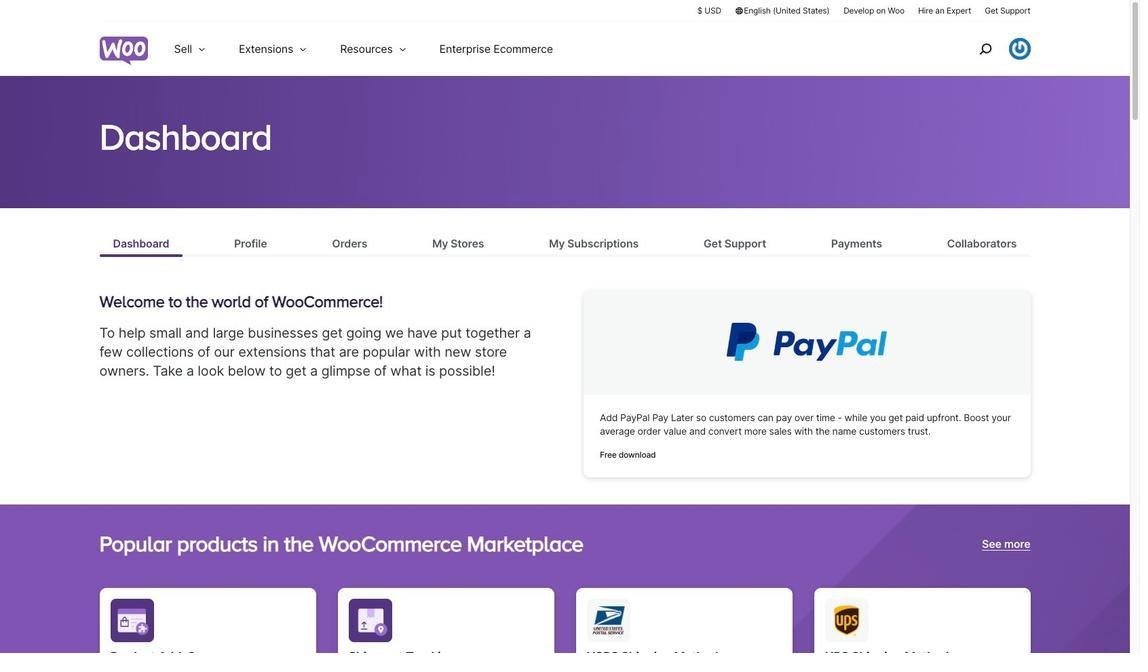 Task type: describe. For each thing, give the bounding box(es) containing it.
search image
[[975, 38, 996, 60]]



Task type: locate. For each thing, give the bounding box(es) containing it.
open account menu image
[[1009, 38, 1031, 60]]

service navigation menu element
[[950, 27, 1031, 71]]



